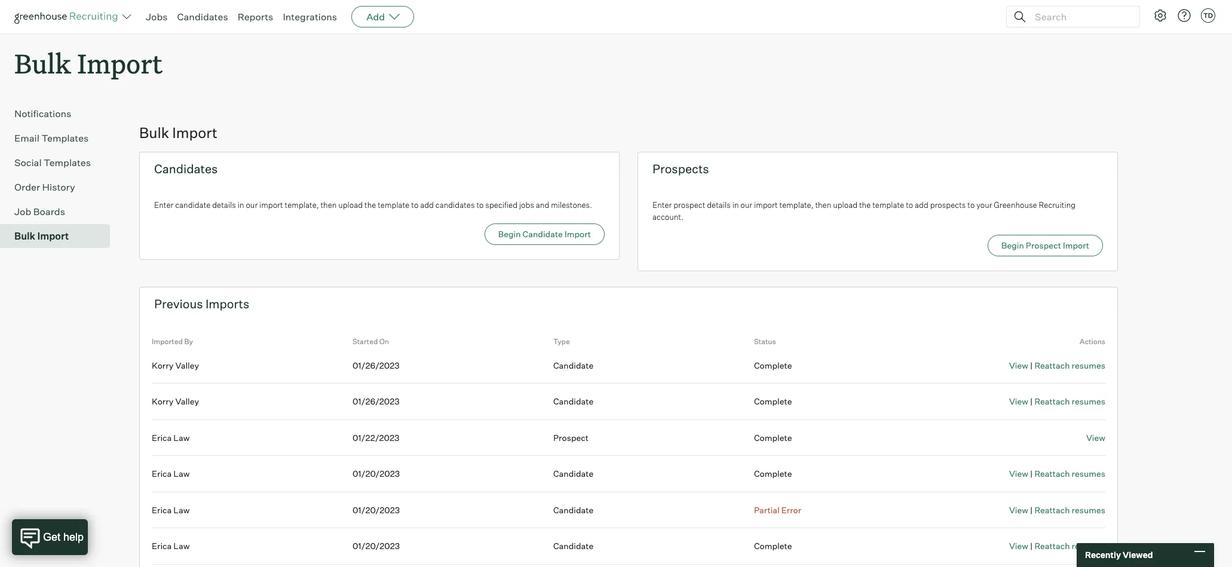 Task type: vqa. For each thing, say whether or not it's contained in the screenshot.
the 'date'
no



Task type: describe. For each thing, give the bounding box(es) containing it.
bulk import link
[[14, 229, 105, 243]]

1 to from the left
[[411, 200, 419, 210]]

template, for candidates
[[285, 200, 319, 210]]

1 01/26/2023 from the top
[[353, 360, 400, 370]]

add button
[[352, 6, 414, 27]]

enter for prospects
[[653, 200, 672, 210]]

recruiting
[[1039, 200, 1076, 210]]

imported
[[152, 337, 183, 346]]

partial error
[[754, 505, 802, 515]]

4 erica from the top
[[152, 541, 172, 551]]

1 vertical spatial bulk
[[139, 124, 169, 142]]

td button
[[1199, 6, 1218, 25]]

3 law from the top
[[174, 505, 190, 515]]

and
[[536, 200, 549, 210]]

status
[[754, 337, 776, 346]]

by
[[184, 337, 193, 346]]

job boards
[[14, 206, 65, 218]]

2 reattach resumes link from the top
[[1035, 396, 1106, 407]]

account.
[[653, 212, 684, 222]]

2 law from the top
[[174, 469, 190, 479]]

then for prospects
[[816, 200, 832, 210]]

your
[[977, 200, 993, 210]]

job
[[14, 206, 31, 218]]

1 erica from the top
[[152, 433, 172, 443]]

begin for prospects
[[1002, 240, 1024, 251]]

2 complete from the top
[[754, 396, 792, 407]]

0 vertical spatial bulk import
[[14, 45, 163, 81]]

previous imports
[[154, 297, 249, 312]]

specified
[[486, 200, 518, 210]]

reports link
[[238, 11, 273, 23]]

candidates link
[[177, 11, 228, 23]]

1 valley from the top
[[175, 360, 199, 370]]

4 erica law from the top
[[152, 541, 190, 551]]

template for prospects
[[873, 200, 905, 210]]

5 reattach from the top
[[1035, 541, 1070, 551]]

reports
[[238, 11, 273, 23]]

2 01/26/2023 from the top
[[353, 396, 400, 407]]

add
[[366, 11, 385, 23]]

imported by
[[152, 337, 193, 346]]

greenhouse recruiting image
[[14, 10, 122, 24]]

templates for email templates
[[41, 132, 89, 144]]

email templates link
[[14, 131, 105, 145]]

order history link
[[14, 180, 105, 194]]

0 vertical spatial candidates
[[177, 11, 228, 23]]

recently viewed
[[1085, 550, 1153, 560]]

our for prospects
[[741, 200, 753, 210]]

td button
[[1201, 8, 1216, 23]]

milestones.
[[551, 200, 592, 210]]

candidate inside button
[[523, 229, 563, 239]]

4 | from the top
[[1031, 505, 1033, 515]]

prospects
[[930, 200, 966, 210]]

1 | from the top
[[1031, 360, 1033, 370]]

candidate
[[175, 200, 211, 210]]

email templates
[[14, 132, 89, 144]]

jobs
[[146, 11, 168, 23]]

integrations link
[[283, 11, 337, 23]]

5 view | reattach resumes from the top
[[1010, 541, 1106, 551]]

Search text field
[[1032, 8, 1129, 25]]

template for candidates
[[378, 200, 410, 210]]

previous
[[154, 297, 203, 312]]

social templates link
[[14, 156, 105, 170]]

started
[[353, 337, 378, 346]]

2 erica from the top
[[152, 469, 172, 479]]

1 reattach resumes link from the top
[[1035, 360, 1106, 370]]

1 law from the top
[[174, 433, 190, 443]]

details for candidates
[[212, 200, 236, 210]]

greenhouse
[[994, 200, 1037, 210]]

3 01/20/2023 from the top
[[353, 541, 400, 551]]

type
[[553, 337, 570, 346]]

2 vertical spatial bulk import
[[14, 230, 69, 242]]

the for candidates
[[365, 200, 376, 210]]

email
[[14, 132, 39, 144]]

4 view | reattach resumes from the top
[[1010, 505, 1106, 515]]

started on
[[353, 337, 389, 346]]

1 korry valley from the top
[[152, 360, 199, 370]]

0 vertical spatial bulk
[[14, 45, 71, 81]]

2 valley from the top
[[175, 396, 199, 407]]

5 | from the top
[[1031, 541, 1033, 551]]

4 reattach resumes link from the top
[[1035, 505, 1106, 515]]

enter prospect details in our import template, then upload the template to add prospects to your greenhouse recruiting account.
[[653, 200, 1076, 222]]

prospect
[[674, 200, 706, 210]]

in for prospects
[[733, 200, 739, 210]]

2 01/20/2023 from the top
[[353, 505, 400, 515]]

prospects
[[653, 161, 709, 176]]

0 horizontal spatial prospect
[[553, 433, 589, 443]]

01/22/2023
[[353, 433, 400, 443]]

enter candidate details in our import template, then upload the template to add candidates to specified jobs and milestones.
[[154, 200, 592, 210]]

2 to from the left
[[477, 200, 484, 210]]

notifications link
[[14, 107, 105, 121]]

5 complete from the top
[[754, 541, 792, 551]]

2 resumes from the top
[[1072, 396, 1106, 407]]

actions
[[1080, 337, 1106, 346]]



Task type: locate. For each thing, give the bounding box(es) containing it.
0 vertical spatial valley
[[175, 360, 199, 370]]

then
[[321, 200, 337, 210], [816, 200, 832, 210]]

prospect
[[1026, 240, 1061, 251], [553, 433, 589, 443]]

korry
[[152, 360, 174, 370], [152, 396, 174, 407]]

2 reattach from the top
[[1035, 396, 1070, 407]]

3 view | reattach resumes from the top
[[1010, 469, 1106, 479]]

enter up account.
[[653, 200, 672, 210]]

1 horizontal spatial upload
[[833, 200, 858, 210]]

our for candidates
[[246, 200, 258, 210]]

enter inside enter prospect details in our import template, then upload the template to add prospects to your greenhouse recruiting account.
[[653, 200, 672, 210]]

1 details from the left
[[212, 200, 236, 210]]

candidates up candidate
[[154, 161, 218, 176]]

1 horizontal spatial then
[[816, 200, 832, 210]]

2 vertical spatial 01/20/2023
[[353, 541, 400, 551]]

valley
[[175, 360, 199, 370], [175, 396, 199, 407]]

1 upload from the left
[[338, 200, 363, 210]]

1 then from the left
[[321, 200, 337, 210]]

1 vertical spatial begin
[[1002, 240, 1024, 251]]

2 erica law from the top
[[152, 469, 190, 479]]

0 vertical spatial 01/26/2023
[[353, 360, 400, 370]]

0 horizontal spatial template
[[378, 200, 410, 210]]

1 vertical spatial templates
[[44, 157, 91, 169]]

2 then from the left
[[816, 200, 832, 210]]

2 the from the left
[[860, 200, 871, 210]]

1 01/20/2023 from the top
[[353, 469, 400, 479]]

import for prospects
[[754, 200, 778, 210]]

template inside enter prospect details in our import template, then upload the template to add prospects to your greenhouse recruiting account.
[[873, 200, 905, 210]]

3 to from the left
[[906, 200, 913, 210]]

0 horizontal spatial enter
[[154, 200, 174, 210]]

begin candidate import
[[498, 229, 591, 239]]

0 horizontal spatial our
[[246, 200, 258, 210]]

begin candidate import button
[[485, 223, 605, 245]]

01/26/2023 up 01/22/2023
[[353, 396, 400, 407]]

begin prospect import
[[1002, 240, 1090, 251]]

0 horizontal spatial the
[[365, 200, 376, 210]]

view
[[1010, 360, 1029, 370], [1010, 396, 1029, 407], [1087, 433, 1106, 443], [1010, 469, 1029, 479], [1010, 505, 1029, 515], [1010, 541, 1029, 551]]

upload
[[338, 200, 363, 210], [833, 200, 858, 210]]

add for candidates
[[420, 200, 434, 210]]

5 reattach resumes link from the top
[[1035, 541, 1106, 551]]

template
[[378, 200, 410, 210], [873, 200, 905, 210]]

view link
[[1010, 360, 1029, 370], [1010, 396, 1029, 407], [1087, 433, 1106, 443], [1010, 469, 1029, 479], [1010, 505, 1029, 515], [1010, 541, 1029, 551]]

add left prospects
[[915, 200, 929, 210]]

then for candidates
[[321, 200, 337, 210]]

1 in from the left
[[238, 200, 244, 210]]

1 vertical spatial korry valley
[[152, 396, 199, 407]]

enter for candidates
[[154, 200, 174, 210]]

add for prospects
[[915, 200, 929, 210]]

upload for candidates
[[338, 200, 363, 210]]

to left candidates
[[411, 200, 419, 210]]

1 template from the left
[[378, 200, 410, 210]]

01/20/2023
[[353, 469, 400, 479], [353, 505, 400, 515], [353, 541, 400, 551]]

view | reattach resumes
[[1010, 360, 1106, 370], [1010, 396, 1106, 407], [1010, 469, 1106, 479], [1010, 505, 1106, 515], [1010, 541, 1106, 551]]

to
[[411, 200, 419, 210], [477, 200, 484, 210], [906, 200, 913, 210], [968, 200, 975, 210]]

details
[[212, 200, 236, 210], [707, 200, 731, 210]]

the for prospects
[[860, 200, 871, 210]]

partial
[[754, 505, 780, 515]]

1 horizontal spatial template
[[873, 200, 905, 210]]

templates up order history link
[[44, 157, 91, 169]]

job boards link
[[14, 205, 105, 219]]

configure image
[[1154, 8, 1168, 23]]

social templates
[[14, 157, 91, 169]]

1 vertical spatial 01/20/2023
[[353, 505, 400, 515]]

reattach
[[1035, 360, 1070, 370], [1035, 396, 1070, 407], [1035, 469, 1070, 479], [1035, 505, 1070, 515], [1035, 541, 1070, 551]]

01/26/2023
[[353, 360, 400, 370], [353, 396, 400, 407]]

imports
[[206, 297, 249, 312]]

2 view | reattach resumes from the top
[[1010, 396, 1106, 407]]

our right candidate
[[246, 200, 258, 210]]

3 erica law from the top
[[152, 505, 190, 515]]

in right prospect at the top of page
[[733, 200, 739, 210]]

jobs
[[519, 200, 534, 210]]

viewed
[[1123, 550, 1153, 560]]

the inside enter prospect details in our import template, then upload the template to add prospects to your greenhouse recruiting account.
[[860, 200, 871, 210]]

1 korry from the top
[[152, 360, 174, 370]]

1 view | reattach resumes from the top
[[1010, 360, 1106, 370]]

details inside enter prospect details in our import template, then upload the template to add prospects to your greenhouse recruiting account.
[[707, 200, 731, 210]]

4 law from the top
[[174, 541, 190, 551]]

2 template, from the left
[[780, 200, 814, 210]]

jobs link
[[146, 11, 168, 23]]

1 add from the left
[[420, 200, 434, 210]]

1 horizontal spatial begin
[[1002, 240, 1024, 251]]

0 vertical spatial korry
[[152, 360, 174, 370]]

erica
[[152, 433, 172, 443], [152, 469, 172, 479], [152, 505, 172, 515], [152, 541, 172, 551]]

details for prospects
[[707, 200, 731, 210]]

add
[[420, 200, 434, 210], [915, 200, 929, 210]]

1 horizontal spatial enter
[[653, 200, 672, 210]]

begin prospect import button
[[988, 235, 1103, 257]]

prospect inside the begin prospect import button
[[1026, 240, 1061, 251]]

0 horizontal spatial begin
[[498, 229, 521, 239]]

3 reattach from the top
[[1035, 469, 1070, 479]]

2 upload from the left
[[833, 200, 858, 210]]

5 resumes from the top
[[1072, 541, 1106, 551]]

add left candidates
[[420, 200, 434, 210]]

0 horizontal spatial then
[[321, 200, 337, 210]]

reattach resumes link
[[1035, 360, 1106, 370], [1035, 396, 1106, 407], [1035, 469, 1106, 479], [1035, 505, 1106, 515], [1035, 541, 1106, 551]]

candidates
[[436, 200, 475, 210]]

2 details from the left
[[707, 200, 731, 210]]

upload for prospects
[[833, 200, 858, 210]]

integrations
[[283, 11, 337, 23]]

1 vertical spatial korry
[[152, 396, 174, 407]]

template, for prospects
[[780, 200, 814, 210]]

law
[[174, 433, 190, 443], [174, 469, 190, 479], [174, 505, 190, 515], [174, 541, 190, 551]]

to left your
[[968, 200, 975, 210]]

1 horizontal spatial template,
[[780, 200, 814, 210]]

import for candidates
[[259, 200, 283, 210]]

0 horizontal spatial template,
[[285, 200, 319, 210]]

2 template from the left
[[873, 200, 905, 210]]

2 vertical spatial bulk
[[14, 230, 35, 242]]

4 to from the left
[[968, 200, 975, 210]]

|
[[1031, 360, 1033, 370], [1031, 396, 1033, 407], [1031, 469, 1033, 479], [1031, 505, 1033, 515], [1031, 541, 1033, 551]]

1 the from the left
[[365, 200, 376, 210]]

on
[[379, 337, 389, 346]]

1 horizontal spatial our
[[741, 200, 753, 210]]

0 horizontal spatial in
[[238, 200, 244, 210]]

4 complete from the top
[[754, 469, 792, 479]]

1 vertical spatial bulk import
[[139, 124, 217, 142]]

2 enter from the left
[[653, 200, 672, 210]]

bulk inside 'bulk import' link
[[14, 230, 35, 242]]

1 horizontal spatial prospect
[[1026, 240, 1061, 251]]

history
[[42, 181, 75, 193]]

3 resumes from the top
[[1072, 469, 1106, 479]]

0 vertical spatial korry valley
[[152, 360, 199, 370]]

our right prospect at the top of page
[[741, 200, 753, 210]]

bulk import
[[14, 45, 163, 81], [139, 124, 217, 142], [14, 230, 69, 242]]

the
[[365, 200, 376, 210], [860, 200, 871, 210]]

1 reattach from the top
[[1035, 360, 1070, 370]]

2 add from the left
[[915, 200, 929, 210]]

3 erica from the top
[[152, 505, 172, 515]]

1 horizontal spatial the
[[860, 200, 871, 210]]

1 enter from the left
[[154, 200, 174, 210]]

complete
[[754, 360, 792, 370], [754, 396, 792, 407], [754, 433, 792, 443], [754, 469, 792, 479], [754, 541, 792, 551]]

2 korry from the top
[[152, 396, 174, 407]]

order
[[14, 181, 40, 193]]

1 horizontal spatial import
[[754, 200, 778, 210]]

details right candidate
[[212, 200, 236, 210]]

enter left candidate
[[154, 200, 174, 210]]

1 import from the left
[[259, 200, 283, 210]]

3 reattach resumes link from the top
[[1035, 469, 1106, 479]]

1 resumes from the top
[[1072, 360, 1106, 370]]

begin down greenhouse
[[1002, 240, 1024, 251]]

0 horizontal spatial upload
[[338, 200, 363, 210]]

candidates
[[177, 11, 228, 23], [154, 161, 218, 176]]

in
[[238, 200, 244, 210], [733, 200, 739, 210]]

0 horizontal spatial add
[[420, 200, 434, 210]]

1 horizontal spatial add
[[915, 200, 929, 210]]

templates
[[41, 132, 89, 144], [44, 157, 91, 169]]

korry valley
[[152, 360, 199, 370], [152, 396, 199, 407]]

3 | from the top
[[1031, 469, 1033, 479]]

1 template, from the left
[[285, 200, 319, 210]]

0 vertical spatial prospect
[[1026, 240, 1061, 251]]

1 vertical spatial prospect
[[553, 433, 589, 443]]

notifications
[[14, 108, 71, 120]]

bulk
[[14, 45, 71, 81], [139, 124, 169, 142], [14, 230, 35, 242]]

1 erica law from the top
[[152, 433, 190, 443]]

1 vertical spatial candidates
[[154, 161, 218, 176]]

our
[[246, 200, 258, 210], [741, 200, 753, 210]]

0 horizontal spatial import
[[259, 200, 283, 210]]

resumes
[[1072, 360, 1106, 370], [1072, 396, 1106, 407], [1072, 469, 1106, 479], [1072, 505, 1106, 515], [1072, 541, 1106, 551]]

0 vertical spatial templates
[[41, 132, 89, 144]]

1 our from the left
[[246, 200, 258, 210]]

add inside enter prospect details in our import template, then upload the template to add prospects to your greenhouse recruiting account.
[[915, 200, 929, 210]]

templates up social templates link
[[41, 132, 89, 144]]

2 korry valley from the top
[[152, 396, 199, 407]]

0 horizontal spatial details
[[212, 200, 236, 210]]

1 vertical spatial valley
[[175, 396, 199, 407]]

import inside enter prospect details in our import template, then upload the template to add prospects to your greenhouse recruiting account.
[[754, 200, 778, 210]]

0 vertical spatial begin
[[498, 229, 521, 239]]

2 our from the left
[[741, 200, 753, 210]]

begin for candidates
[[498, 229, 521, 239]]

our inside enter prospect details in our import template, then upload the template to add prospects to your greenhouse recruiting account.
[[741, 200, 753, 210]]

erica law
[[152, 433, 190, 443], [152, 469, 190, 479], [152, 505, 190, 515], [152, 541, 190, 551]]

error
[[782, 505, 802, 515]]

2 import from the left
[[754, 200, 778, 210]]

then inside enter prospect details in our import template, then upload the template to add prospects to your greenhouse recruiting account.
[[816, 200, 832, 210]]

1 horizontal spatial in
[[733, 200, 739, 210]]

to left prospects
[[906, 200, 913, 210]]

enter
[[154, 200, 174, 210], [653, 200, 672, 210]]

begin down specified
[[498, 229, 521, 239]]

import
[[259, 200, 283, 210], [754, 200, 778, 210]]

import
[[77, 45, 163, 81], [172, 124, 217, 142], [565, 229, 591, 239], [37, 230, 69, 242], [1063, 240, 1090, 251]]

in right candidate
[[238, 200, 244, 210]]

details right prospect at the top of page
[[707, 200, 731, 210]]

boards
[[33, 206, 65, 218]]

templates for social templates
[[44, 157, 91, 169]]

candidates right "jobs"
[[177, 11, 228, 23]]

upload inside enter prospect details in our import template, then upload the template to add prospects to your greenhouse recruiting account.
[[833, 200, 858, 210]]

1 complete from the top
[[754, 360, 792, 370]]

in inside enter prospect details in our import template, then upload the template to add prospects to your greenhouse recruiting account.
[[733, 200, 739, 210]]

begin
[[498, 229, 521, 239], [1002, 240, 1024, 251]]

4 resumes from the top
[[1072, 505, 1106, 515]]

order history
[[14, 181, 75, 193]]

3 complete from the top
[[754, 433, 792, 443]]

to left specified
[[477, 200, 484, 210]]

in for candidates
[[238, 200, 244, 210]]

2 in from the left
[[733, 200, 739, 210]]

template, inside enter prospect details in our import template, then upload the template to add prospects to your greenhouse recruiting account.
[[780, 200, 814, 210]]

recently
[[1085, 550, 1121, 560]]

td
[[1204, 11, 1213, 20]]

2 | from the top
[[1031, 396, 1033, 407]]

1 vertical spatial 01/26/2023
[[353, 396, 400, 407]]

0 vertical spatial 01/20/2023
[[353, 469, 400, 479]]

01/26/2023 down started on
[[353, 360, 400, 370]]

1 horizontal spatial details
[[707, 200, 731, 210]]

4 reattach from the top
[[1035, 505, 1070, 515]]

template,
[[285, 200, 319, 210], [780, 200, 814, 210]]

social
[[14, 157, 42, 169]]



